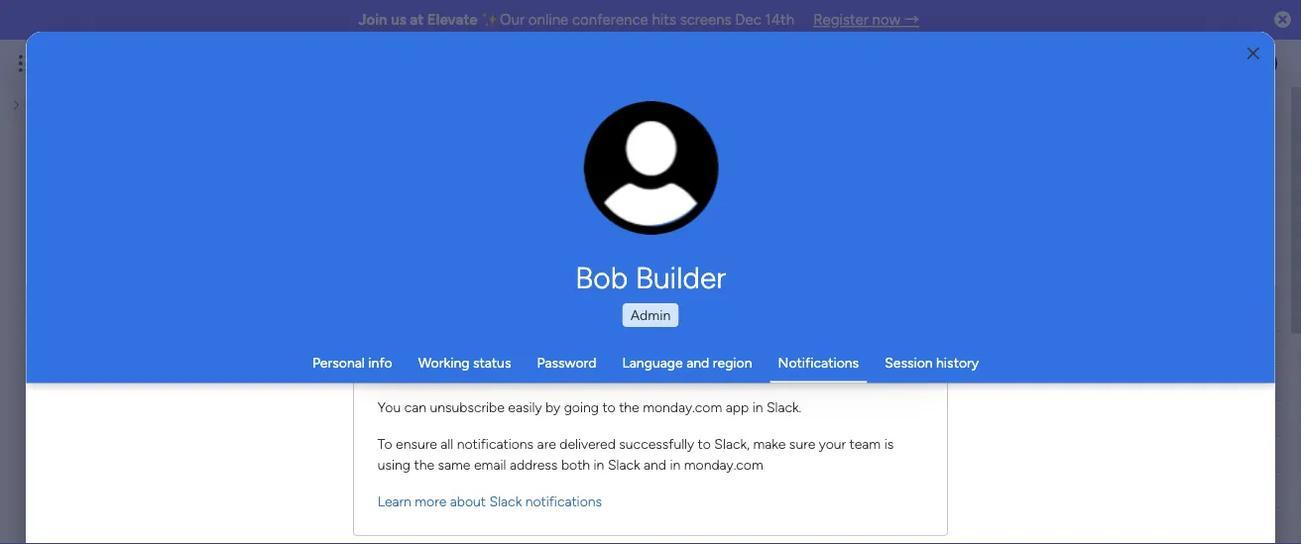 Task type: locate. For each thing, give the bounding box(es) containing it.
register
[[814, 11, 869, 29]]

password
[[537, 355, 597, 372]]

slack right about
[[490, 494, 522, 511]]

0 vertical spatial to
[[603, 400, 616, 416]]

of right track
[[532, 146, 545, 163]]

change profile picture
[[609, 179, 694, 211]]

notifications
[[457, 436, 534, 453], [526, 494, 603, 511]]

on
[[787, 411, 803, 428]]

slack inside to ensure all notifications are delivered successfully to slack, make sure your team is using the same email address both in slack and in monday.com
[[608, 457, 641, 474]]

type
[[159, 146, 187, 163]]

the
[[620, 400, 640, 416], [415, 457, 435, 474]]

going
[[565, 400, 600, 416]]

1 of from the left
[[190, 146, 204, 163]]

see more
[[682, 145, 741, 162]]

1 vertical spatial the
[[415, 457, 435, 474]]

1 vertical spatial monday.com
[[685, 457, 764, 474]]

your right where
[[590, 146, 618, 163]]

v2 done deadline image
[[576, 446, 591, 465]]

0 vertical spatial working
[[418, 355, 470, 372]]

and down successfully
[[644, 457, 667, 474]]

Owner field
[[494, 338, 545, 360]]

join us at elevate ✨ our online conference hits screens dec 14th
[[358, 11, 795, 29]]

close image
[[1248, 46, 1260, 61]]

see more link
[[680, 144, 743, 164]]

working
[[418, 355, 470, 372], [732, 411, 784, 428]]

v2 overdue deadline image
[[576, 482, 591, 501]]

it
[[806, 411, 815, 428]]

set
[[355, 146, 374, 163]]

easily
[[509, 400, 543, 416]]

notifications up the email
[[457, 436, 534, 453]]

1 vertical spatial your
[[820, 436, 847, 453]]

at
[[410, 11, 424, 29]]

of right type
[[190, 146, 204, 163]]

1 horizontal spatial and
[[644, 457, 667, 474]]

screens
[[680, 11, 732, 29]]

using
[[378, 457, 411, 474]]

date
[[638, 340, 667, 357]]

due date
[[609, 340, 667, 357]]

by
[[546, 400, 561, 416]]

bob builder image
[[1246, 48, 1278, 79]]

make
[[754, 436, 787, 453]]

change profile picture button
[[584, 101, 719, 236]]

password link
[[537, 355, 597, 372]]

slack left 29
[[608, 457, 641, 474]]

due
[[609, 340, 634, 357]]

learn
[[378, 494, 412, 511]]

profile
[[657, 179, 694, 194]]

and left the keep
[[437, 146, 460, 163]]

0 horizontal spatial working
[[418, 355, 470, 372]]

1 horizontal spatial working
[[732, 411, 784, 428]]

your inside to ensure all notifications are delivered successfully to slack, make sure your team is using the same email address both in slack and in monday.com
[[820, 436, 847, 453]]

you can unsubscribe easily by going to the monday.com app in slack.
[[378, 400, 802, 416]]

Due Date field
[[604, 338, 672, 360]]

the inside to ensure all notifications are delivered successfully to slack, make sure your team is using the same email address both in slack and in monday.com
[[415, 457, 435, 474]]

region
[[713, 355, 753, 372]]

slack.
[[767, 400, 802, 416]]

the down nov 14
[[620, 400, 640, 416]]

0 vertical spatial your
[[590, 146, 618, 163]]

hide button
[[558, 227, 632, 259]]

to
[[603, 400, 616, 416], [698, 436, 712, 453]]

1 horizontal spatial slack
[[608, 457, 641, 474]]

track
[[497, 146, 528, 163]]

0 horizontal spatial slack
[[490, 494, 522, 511]]

language and region link
[[623, 355, 753, 372]]

manage any type of project. assign owners, set timelines and keep track of where your project stands.
[[80, 146, 714, 163]]

0 horizontal spatial to
[[603, 400, 616, 416]]

to
[[378, 436, 393, 453]]

1 horizontal spatial of
[[532, 146, 545, 163]]

status
[[753, 340, 794, 357]]

notifications
[[779, 355, 859, 372]]

stands.
[[670, 146, 714, 163]]

✨
[[482, 11, 497, 29]]

0 vertical spatial and
[[437, 146, 460, 163]]

change
[[609, 179, 654, 194]]

the down ensure
[[415, 457, 435, 474]]

in right 29
[[670, 457, 681, 474]]

working left "status"
[[418, 355, 470, 372]]

14
[[647, 377, 661, 392]]

0 vertical spatial nov
[[620, 377, 644, 392]]

your
[[590, 146, 618, 163], [820, 436, 847, 453]]

14th
[[766, 11, 795, 29]]

1 horizontal spatial your
[[820, 436, 847, 453]]

to right going
[[603, 400, 616, 416]]

2 horizontal spatial and
[[687, 355, 710, 372]]

1 vertical spatial slack
[[490, 494, 522, 511]]

working status
[[418, 355, 511, 372]]

now
[[873, 11, 901, 29]]

and
[[437, 146, 460, 163], [687, 355, 710, 372], [644, 457, 667, 474]]

personal
[[312, 355, 365, 372]]

notifications down both in the bottom of the page
[[526, 494, 603, 511]]

monday.com down 14
[[643, 400, 723, 416]]

notifications link
[[779, 355, 859, 372]]

1 vertical spatial working
[[732, 411, 784, 428]]

0 horizontal spatial and
[[437, 146, 460, 163]]

and left "region"
[[687, 355, 710, 372]]

monday.com
[[643, 400, 723, 416], [685, 457, 764, 474]]

nov 14
[[620, 377, 661, 392]]

in right v2 done deadline icon
[[594, 457, 605, 474]]

working up make
[[732, 411, 784, 428]]

to left the slack,
[[698, 436, 712, 453]]

can
[[405, 400, 427, 416]]

learn more about slack notifications link
[[378, 492, 924, 513]]

project
[[621, 146, 666, 163]]

working for working on it
[[732, 411, 784, 428]]

of
[[190, 146, 204, 163], [532, 146, 545, 163]]

1 vertical spatial and
[[687, 355, 710, 372]]

nov left 14
[[620, 377, 644, 392]]

1 horizontal spatial the
[[620, 400, 640, 416]]

info
[[369, 355, 393, 372]]

0 vertical spatial notifications
[[457, 436, 534, 453]]

same
[[438, 457, 471, 474]]

and inside to ensure all notifications are delivered successfully to slack, make sure your team is using the same email address both in slack and in monday.com
[[644, 457, 667, 474]]

2 vertical spatial and
[[644, 457, 667, 474]]

join
[[358, 11, 388, 29]]

1 vertical spatial to
[[698, 436, 712, 453]]

select product image
[[18, 54, 38, 73]]

personal info link
[[312, 355, 393, 372]]

assign
[[258, 146, 300, 163]]

0 vertical spatial slack
[[608, 457, 641, 474]]

slack
[[608, 457, 641, 474], [490, 494, 522, 511]]

nov 2
[[623, 411, 658, 427]]

1 vertical spatial nov
[[623, 411, 647, 427]]

address
[[510, 457, 558, 474]]

conference
[[573, 11, 649, 29]]

0 horizontal spatial of
[[190, 146, 204, 163]]

in right app
[[753, 400, 764, 416]]

elevate
[[428, 11, 478, 29]]

work
[[152, 376, 184, 393]]

nov left 2
[[623, 411, 647, 427]]

monday.com down the slack,
[[685, 457, 764, 474]]

nov for nov 14
[[620, 377, 644, 392]]

session
[[885, 355, 933, 372]]

more
[[415, 494, 447, 511]]

not started
[[737, 377, 810, 393]]

your right sure
[[820, 436, 847, 453]]

Status field
[[748, 338, 799, 360]]

not
[[737, 377, 761, 393]]

0 horizontal spatial the
[[415, 457, 435, 474]]

1 horizontal spatial to
[[698, 436, 712, 453]]

1 vertical spatial notifications
[[526, 494, 603, 511]]

history
[[937, 355, 980, 372]]

nov
[[620, 377, 644, 392], [623, 411, 647, 427]]

oct 29
[[621, 447, 660, 463]]



Task type: describe. For each thing, give the bounding box(es) containing it.
bob builder
[[576, 260, 726, 296]]

manage
[[80, 146, 130, 163]]

to inside to ensure all notifications are delivered successfully to slack, make sure your team is using the same email address both in slack and in monday.com
[[698, 436, 712, 453]]

started
[[764, 377, 810, 393]]

owner
[[499, 340, 540, 357]]

learn more about slack notifications
[[378, 494, 603, 511]]

more
[[709, 145, 741, 162]]

admin
[[631, 307, 671, 324]]

working status link
[[418, 355, 511, 372]]

nov for nov 2
[[623, 411, 647, 427]]

us
[[391, 11, 407, 29]]

notifications inside to ensure all notifications are delivered successfully to slack, make sure your team is using the same email address both in slack and in monday.com
[[457, 436, 534, 453]]

1 horizontal spatial in
[[670, 457, 681, 474]]

email
[[475, 457, 507, 474]]

app
[[726, 400, 750, 416]]

timelines
[[378, 146, 434, 163]]

bob builder button
[[378, 260, 924, 296]]

any
[[133, 146, 155, 163]]

0 horizontal spatial in
[[594, 457, 605, 474]]

to ensure all notifications are delivered successfully to slack, make sure your team is using the same email address both in slack and in monday.com
[[378, 436, 895, 474]]

2
[[651, 411, 658, 427]]

hide
[[590, 235, 620, 252]]

is
[[885, 436, 895, 453]]

language and region
[[623, 355, 753, 372]]

working for working status
[[418, 355, 470, 372]]

sure
[[790, 436, 816, 453]]

you
[[378, 400, 401, 416]]

keep
[[464, 146, 494, 163]]

ensure
[[396, 436, 438, 453]]

session history
[[885, 355, 980, 372]]

online
[[529, 11, 569, 29]]

builder
[[636, 260, 726, 296]]

see
[[682, 145, 705, 162]]

done
[[757, 447, 790, 464]]

working on it
[[732, 411, 815, 428]]

monday.com inside to ensure all notifications are delivered successfully to slack, make sure your team is using the same email address both in slack and in monday.com
[[685, 457, 764, 474]]

dec
[[736, 11, 762, 29]]

owners,
[[303, 146, 352, 163]]

delivered
[[560, 436, 616, 453]]

oct
[[621, 447, 643, 463]]

bob
[[576, 260, 628, 296]]

all
[[441, 436, 454, 453]]

our
[[500, 11, 525, 29]]

team
[[850, 436, 882, 453]]

0 vertical spatial monday.com
[[643, 400, 723, 416]]

2 of from the left
[[532, 146, 545, 163]]

register now → link
[[814, 11, 920, 29]]

29
[[646, 447, 660, 463]]

language
[[623, 355, 683, 372]]

0 horizontal spatial your
[[590, 146, 618, 163]]

where
[[548, 146, 587, 163]]

0 vertical spatial the
[[620, 400, 640, 416]]

session history link
[[885, 355, 980, 372]]

→
[[905, 11, 920, 29]]

register now →
[[814, 11, 920, 29]]

2 horizontal spatial in
[[753, 400, 764, 416]]

both
[[562, 457, 591, 474]]

are
[[538, 436, 557, 453]]

project.
[[207, 146, 255, 163]]

about
[[451, 494, 486, 511]]

slack,
[[715, 436, 750, 453]]

picture
[[631, 195, 672, 211]]

status
[[473, 355, 511, 372]]



Task type: vqa. For each thing, say whether or not it's contained in the screenshot.
Join
yes



